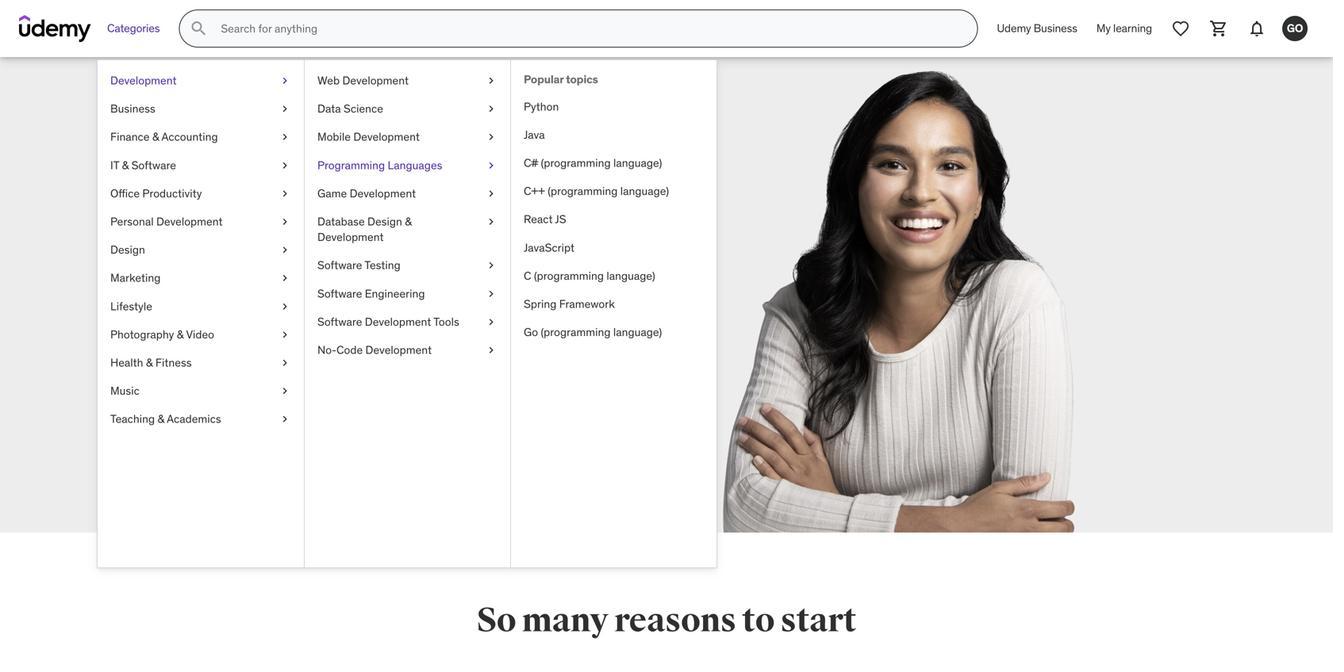 Task type: vqa. For each thing, say whether or not it's contained in the screenshot.
you inside So what are you waiting for? Learn Python in a way that will advance your career and increase your knowledge, all in a fun and practical way!
no



Task type: locate. For each thing, give the bounding box(es) containing it.
change
[[363, 296, 412, 316]]

xsmall image inside no-code development link
[[485, 343, 498, 358]]

to
[[742, 601, 775, 642]]

xsmall image inside health & fitness link
[[279, 355, 291, 371]]

submit search image
[[189, 19, 208, 38]]

development down database
[[317, 230, 384, 244]]

react js link
[[511, 206, 717, 234]]

office productivity link
[[98, 180, 304, 208]]

xsmall image inside "personal development" link
[[279, 214, 291, 230]]

javascript
[[524, 241, 575, 255]]

go (programming language) link
[[511, 319, 717, 347]]

business up finance
[[110, 102, 155, 116]]

udemy business link
[[987, 10, 1087, 48]]

software inside software engineering link
[[317, 287, 362, 301]]

software testing
[[317, 258, 401, 273]]

started
[[303, 361, 346, 377]]

programming languages link
[[305, 151, 510, 180]]

go (programming language)
[[524, 325, 662, 340]]

xsmall image inside programming languages link
[[485, 158, 498, 173]]

lifestyle
[[110, 299, 152, 314]]

language) down java link
[[613, 156, 662, 170]]

software inside it & software link
[[131, 158, 176, 172]]

language) down javascript link
[[607, 269, 655, 283]]

business link
[[98, 95, 304, 123]]

testing
[[364, 258, 401, 273]]

learning
[[1113, 21, 1152, 35]]

design
[[367, 215, 402, 229], [110, 243, 145, 257]]

language) down the spring framework link
[[613, 325, 662, 340]]

come
[[186, 199, 295, 248]]

data science
[[317, 102, 383, 116]]

software for software development tools
[[317, 315, 362, 329]]

software down software testing
[[317, 287, 362, 301]]

programming languages
[[317, 158, 442, 172]]

development up science
[[342, 73, 409, 88]]

c
[[524, 269, 531, 283]]

1 vertical spatial business
[[110, 102, 155, 116]]

game
[[317, 186, 347, 201]]

xsmall image for software development tools
[[485, 315, 498, 330]]

xsmall image for marketing
[[279, 271, 291, 286]]

c# (programming language)
[[524, 156, 662, 170]]

language) for go (programming language)
[[613, 325, 662, 340]]

xsmall image for no-code development
[[485, 343, 498, 358]]

xsmall image inside it & software link
[[279, 158, 291, 173]]

xsmall image inside office productivity link
[[279, 186, 291, 202]]

xsmall image inside data science link
[[485, 101, 498, 117]]

xsmall image inside "music" link
[[279, 384, 291, 399]]

xsmall image for music
[[279, 384, 291, 399]]

so many reasons to start
[[477, 601, 856, 642]]

& for accounting
[[152, 130, 159, 144]]

software
[[131, 158, 176, 172], [317, 258, 362, 273], [317, 287, 362, 301], [317, 315, 362, 329]]

so
[[477, 601, 516, 642]]

development down software development tools link
[[365, 343, 432, 357]]

no-code development
[[317, 343, 432, 357]]

instructor
[[265, 296, 330, 316]]

data science link
[[305, 95, 510, 123]]

become
[[186, 296, 242, 316]]

xsmall image for mobile development
[[485, 129, 498, 145]]

music
[[110, 384, 139, 398]]

(programming for go
[[541, 325, 611, 340]]

game development link
[[305, 180, 510, 208]]

business right udemy
[[1034, 21, 1077, 35]]

database design & development
[[317, 215, 412, 244]]

xsmall image inside mobile development link
[[485, 129, 498, 145]]

development down categories dropdown button
[[110, 73, 177, 88]]

xsmall image for software testing
[[485, 258, 498, 274]]

mobile
[[317, 130, 351, 144]]

(programming down spring framework at the top of page
[[541, 325, 611, 340]]

xsmall image inside database design & development link
[[485, 214, 498, 230]]

& down game development link
[[405, 215, 412, 229]]

software up code
[[317, 315, 362, 329]]

xsmall image for software engineering
[[485, 286, 498, 302]]

no-code development link
[[305, 336, 510, 365]]

& left video
[[177, 328, 184, 342]]

popular
[[524, 72, 564, 86]]

xsmall image inside finance & accounting link
[[279, 129, 291, 145]]

business inside 'link'
[[1034, 21, 1077, 35]]

& right it
[[122, 158, 129, 172]]

& right health
[[146, 356, 153, 370]]

(programming up spring framework at the top of page
[[534, 269, 604, 283]]

software up and
[[317, 258, 362, 273]]

& for video
[[177, 328, 184, 342]]

development link
[[98, 67, 304, 95]]

development up programming languages
[[353, 130, 420, 144]]

1 horizontal spatial business
[[1034, 21, 1077, 35]]

database
[[317, 215, 365, 229]]

marketing
[[110, 271, 161, 285]]

my learning
[[1096, 21, 1152, 35]]

1 horizontal spatial design
[[367, 215, 402, 229]]

development
[[110, 73, 177, 88], [342, 73, 409, 88], [353, 130, 420, 144], [350, 186, 416, 201], [156, 215, 223, 229], [317, 230, 384, 244], [365, 315, 431, 329], [365, 343, 432, 357]]

0 horizontal spatial design
[[110, 243, 145, 257]]

spring framework link
[[511, 290, 717, 319]]

web development
[[317, 73, 409, 88]]

1 vertical spatial design
[[110, 243, 145, 257]]

my learning link
[[1087, 10, 1162, 48]]

—
[[219, 318, 232, 337]]

software for software testing
[[317, 258, 362, 273]]

get
[[279, 361, 300, 377]]

programming
[[317, 158, 385, 172]]

xsmall image
[[485, 73, 498, 89], [485, 101, 498, 117], [279, 129, 291, 145], [485, 158, 498, 173], [485, 186, 498, 202], [485, 214, 498, 230], [485, 258, 498, 274], [279, 299, 291, 315], [485, 315, 498, 330], [279, 327, 291, 343], [485, 343, 498, 358], [279, 355, 291, 371], [279, 384, 291, 399]]

xsmall image inside 'design' link
[[279, 242, 291, 258]]

react
[[524, 212, 553, 227]]

(programming down c# (programming language)
[[548, 184, 618, 198]]

health & fitness link
[[98, 349, 304, 377]]

xsmall image for design
[[279, 242, 291, 258]]

xsmall image inside photography & video link
[[279, 327, 291, 343]]

java
[[524, 128, 545, 142]]

go
[[1287, 21, 1303, 35]]

language) down the c# (programming language) link at the top of page
[[620, 184, 669, 198]]

xsmall image inside game development link
[[485, 186, 498, 202]]

(programming up c++ (programming language)
[[541, 156, 611, 170]]

it & software link
[[98, 151, 304, 180]]

wishlist image
[[1171, 19, 1190, 38]]

xsmall image inside the "software testing" link
[[485, 258, 498, 274]]

data
[[317, 102, 341, 116]]

design down game development at the top left of page
[[367, 215, 402, 229]]

accounting
[[161, 130, 218, 144]]

software up office productivity
[[131, 158, 176, 172]]

with
[[186, 242, 270, 292]]

development down programming languages
[[350, 186, 416, 201]]

xsmall image for data science
[[485, 101, 498, 117]]

&
[[152, 130, 159, 144], [122, 158, 129, 172], [405, 215, 412, 229], [177, 328, 184, 342], [146, 356, 153, 370], [157, 412, 164, 427]]

xsmall image inside marketing 'link'
[[279, 271, 291, 286]]

& right teaching in the left of the page
[[157, 412, 164, 427]]

xsmall image inside web development 'link'
[[485, 73, 498, 89]]

c++ (programming language) link
[[511, 177, 717, 206]]

xsmall image inside 'teaching & academics' link
[[279, 412, 291, 427]]

0 vertical spatial business
[[1034, 21, 1077, 35]]

& for fitness
[[146, 356, 153, 370]]

& right finance
[[152, 130, 159, 144]]

software inside software development tools link
[[317, 315, 362, 329]]

programming languages element
[[510, 60, 717, 568]]

xsmall image inside software development tools link
[[485, 315, 498, 330]]

xsmall image inside development link
[[279, 73, 291, 89]]

xsmall image inside software engineering link
[[485, 286, 498, 302]]

popular topics
[[524, 72, 598, 86]]

development down office productivity link
[[156, 215, 223, 229]]

xsmall image inside lifestyle link
[[279, 299, 291, 315]]

database design & development link
[[305, 208, 510, 252]]

0 vertical spatial design
[[367, 215, 402, 229]]

categories button
[[98, 10, 169, 48]]

xsmall image
[[279, 73, 291, 89], [279, 101, 291, 117], [485, 129, 498, 145], [279, 158, 291, 173], [279, 186, 291, 202], [279, 214, 291, 230], [279, 242, 291, 258], [279, 271, 291, 286], [485, 286, 498, 302], [279, 412, 291, 427]]

udemy business
[[997, 21, 1077, 35]]

xsmall image for health & fitness
[[279, 355, 291, 371]]

web
[[317, 73, 340, 88]]

shopping cart with 0 items image
[[1209, 19, 1228, 38]]

xsmall image inside business link
[[279, 101, 291, 117]]

language)
[[613, 156, 662, 170], [620, 184, 669, 198], [607, 269, 655, 283], [613, 325, 662, 340]]

development inside 'link'
[[342, 73, 409, 88]]

software inside the "software testing" link
[[317, 258, 362, 273]]

teaching & academics
[[110, 412, 221, 427]]

design down personal
[[110, 243, 145, 257]]



Task type: describe. For each thing, give the bounding box(es) containing it.
c++ (programming language)
[[524, 184, 669, 198]]

spring
[[524, 297, 557, 311]]

no-
[[317, 343, 336, 357]]

productivity
[[142, 186, 202, 201]]

xsmall image for programming languages
[[485, 158, 498, 173]]

science
[[344, 102, 383, 116]]

marketing link
[[98, 264, 304, 293]]

design inside 'design' link
[[110, 243, 145, 257]]

lives
[[186, 318, 216, 337]]

software engineering
[[317, 287, 425, 301]]

software for software engineering
[[317, 287, 362, 301]]

udemy
[[997, 21, 1031, 35]]

xsmall image for personal development
[[279, 214, 291, 230]]

web development link
[[305, 67, 510, 95]]

own
[[334, 318, 362, 337]]

xsmall image for teaching & academics
[[279, 412, 291, 427]]

go link
[[1276, 10, 1314, 48]]

notifications image
[[1247, 19, 1266, 38]]

language) for c# (programming language)
[[613, 156, 662, 170]]

code
[[336, 343, 363, 357]]

categories
[[107, 21, 160, 35]]

framework
[[559, 297, 615, 311]]

xsmall image for database design & development
[[485, 214, 498, 230]]

video
[[186, 328, 214, 342]]

game development
[[317, 186, 416, 201]]

design inside database design & development
[[367, 215, 402, 229]]

(programming for c++
[[548, 184, 618, 198]]

Search for anything text field
[[218, 15, 958, 42]]

c++
[[524, 184, 545, 198]]

an
[[245, 296, 262, 316]]

& for software
[[122, 158, 129, 172]]

finance & accounting
[[110, 130, 218, 144]]

software testing link
[[305, 252, 510, 280]]

xsmall image for development
[[279, 73, 291, 89]]

reasons
[[614, 601, 736, 642]]

and
[[334, 296, 359, 316]]

music link
[[98, 377, 304, 406]]

(programming for c#
[[541, 156, 611, 170]]

software engineering link
[[305, 280, 510, 308]]

development down engineering
[[365, 315, 431, 329]]

office
[[110, 186, 140, 201]]

finance & accounting link
[[98, 123, 304, 151]]

udemy image
[[19, 15, 91, 42]]

& inside database design & development
[[405, 215, 412, 229]]

photography & video
[[110, 328, 214, 342]]

health
[[110, 356, 143, 370]]

personal
[[110, 215, 154, 229]]

topics
[[566, 72, 598, 86]]

xsmall image for it & software
[[279, 158, 291, 173]]

xsmall image for game development
[[485, 186, 498, 202]]

engineering
[[365, 287, 425, 301]]

c# (programming language) link
[[511, 149, 717, 177]]

my
[[1096, 21, 1111, 35]]

personal development link
[[98, 208, 304, 236]]

personal development
[[110, 215, 223, 229]]

spring framework
[[524, 297, 615, 311]]

xsmall image for business
[[279, 101, 291, 117]]

c#
[[524, 156, 538, 170]]

fitness
[[155, 356, 192, 370]]

teaching & academics link
[[98, 406, 304, 434]]

xsmall image for office productivity
[[279, 186, 291, 202]]

lifestyle link
[[98, 293, 304, 321]]

go
[[524, 325, 538, 340]]

come teach with us become an instructor and change lives — including your own
[[186, 199, 412, 337]]

development inside database design & development
[[317, 230, 384, 244]]

design link
[[98, 236, 304, 264]]

xsmall image for web development
[[485, 73, 498, 89]]

c (programming language) link
[[511, 262, 717, 290]]

c (programming language)
[[524, 269, 655, 283]]

xsmall image for finance & accounting
[[279, 129, 291, 145]]

& for academics
[[157, 412, 164, 427]]

software development tools link
[[305, 308, 510, 336]]

academics
[[167, 412, 221, 427]]

js
[[555, 212, 566, 227]]

python link
[[511, 93, 717, 121]]

java link
[[511, 121, 717, 149]]

languages
[[388, 158, 442, 172]]

get started
[[279, 361, 346, 377]]

it & software
[[110, 158, 176, 172]]

language) for c (programming language)
[[607, 269, 655, 283]]

us
[[277, 242, 320, 292]]

react js
[[524, 212, 566, 227]]

0 horizontal spatial business
[[110, 102, 155, 116]]

teach
[[302, 199, 405, 248]]

start
[[781, 601, 856, 642]]

mobile development
[[317, 130, 420, 144]]

software development tools
[[317, 315, 459, 329]]

including
[[236, 318, 297, 337]]

language) for c++ (programming language)
[[620, 184, 669, 198]]

python
[[524, 99, 559, 114]]

finance
[[110, 130, 150, 144]]

javascript link
[[511, 234, 717, 262]]

xsmall image for photography & video
[[279, 327, 291, 343]]

xsmall image for lifestyle
[[279, 299, 291, 315]]

(programming for c
[[534, 269, 604, 283]]

mobile development link
[[305, 123, 510, 151]]

get started link
[[186, 351, 440, 389]]



